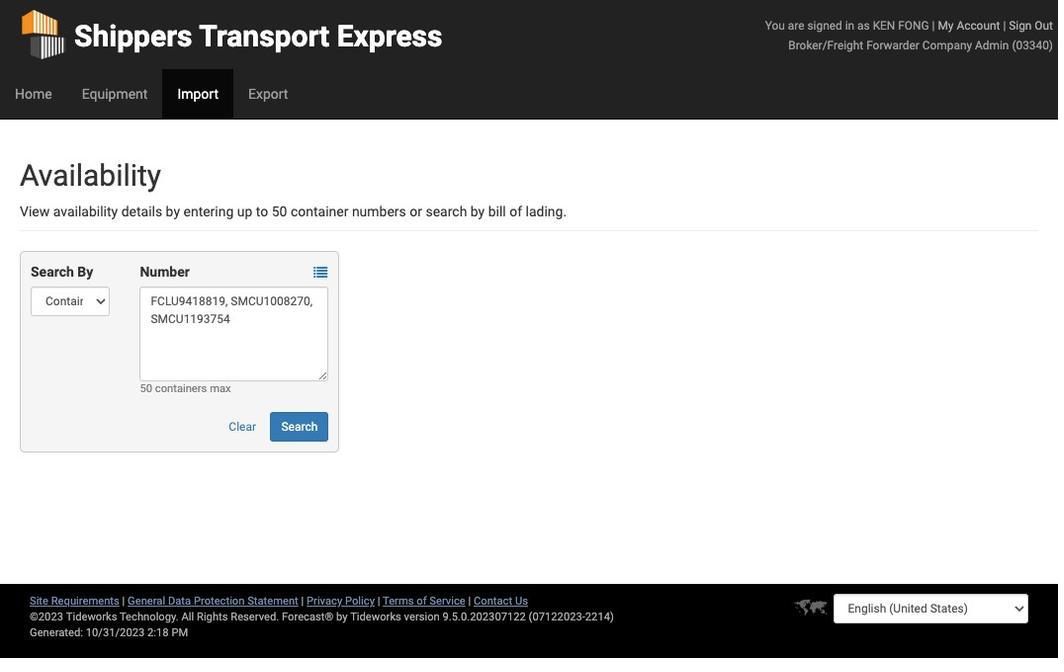 Task type: describe. For each thing, give the bounding box(es) containing it.
availability
[[20, 158, 161, 193]]

container
[[291, 204, 349, 220]]

of inside site requirements | general data protection statement | privacy policy | terms of service | contact us ©2023 tideworks technology. all rights reserved. forecast® by tideworks version 9.5.0.202307122 (07122023-2214) generated: 10/31/2023 2:18 pm
[[417, 595, 427, 608]]

show list image
[[314, 266, 328, 280]]

my
[[938, 19, 954, 33]]

2214)
[[585, 611, 614, 624]]

out
[[1035, 19, 1053, 33]]

reserved.
[[231, 611, 279, 624]]

| left my
[[932, 19, 935, 33]]

protection
[[194, 595, 245, 608]]

broker/freight
[[789, 39, 864, 52]]

site requirements link
[[30, 595, 119, 608]]

in
[[845, 19, 855, 33]]

1 horizontal spatial of
[[510, 204, 522, 220]]

service
[[430, 595, 466, 608]]

by inside site requirements | general data protection statement | privacy policy | terms of service | contact us ©2023 tideworks technology. all rights reserved. forecast® by tideworks version 9.5.0.202307122 (07122023-2214) generated: 10/31/2023 2:18 pm
[[336, 611, 348, 624]]

to
[[256, 204, 268, 220]]

number
[[140, 264, 190, 280]]

0 horizontal spatial 50
[[140, 383, 152, 396]]

sign
[[1009, 19, 1032, 33]]

clear
[[229, 420, 256, 434]]

| up the tideworks
[[378, 595, 380, 608]]

lading.
[[526, 204, 567, 220]]

10/31/2023
[[86, 627, 145, 640]]

ken
[[873, 19, 895, 33]]

generated:
[[30, 627, 83, 640]]

or
[[410, 204, 422, 220]]

you are signed in as ken fong | my account | sign out broker/freight forwarder company admin (03340)
[[765, 19, 1053, 52]]

| up forecast®
[[301, 595, 304, 608]]

version
[[404, 611, 440, 624]]

9.5.0.202307122
[[443, 611, 526, 624]]

contact us link
[[474, 595, 528, 608]]

2 horizontal spatial by
[[471, 204, 485, 220]]

pm
[[171, 627, 188, 640]]

home
[[15, 86, 52, 102]]

shippers transport express link
[[20, 0, 443, 69]]

entering
[[183, 204, 234, 220]]

site requirements | general data protection statement | privacy policy | terms of service | contact us ©2023 tideworks technology. all rights reserved. forecast® by tideworks version 9.5.0.202307122 (07122023-2214) generated: 10/31/2023 2:18 pm
[[30, 595, 614, 640]]

privacy policy link
[[307, 595, 375, 608]]

search for search by
[[31, 264, 74, 280]]

search for search
[[281, 420, 318, 434]]

terms
[[383, 595, 414, 608]]

general data protection statement link
[[128, 595, 298, 608]]

bill
[[488, 204, 506, 220]]

view availability details by entering up to 50 container numbers or search by bill of lading.
[[20, 204, 567, 220]]

forwarder
[[867, 39, 920, 52]]

contact
[[474, 595, 512, 608]]

as
[[858, 19, 870, 33]]

©2023 tideworks
[[30, 611, 117, 624]]

you
[[765, 19, 785, 33]]

statement
[[247, 595, 298, 608]]

50 containers max
[[140, 383, 231, 396]]

| left "sign"
[[1003, 19, 1006, 33]]

general
[[128, 595, 165, 608]]

Number text field
[[140, 287, 329, 382]]

(07122023-
[[529, 611, 585, 624]]

admin
[[975, 39, 1009, 52]]

sign out link
[[1009, 19, 1053, 33]]



Task type: locate. For each thing, give the bounding box(es) containing it.
by right details
[[166, 204, 180, 220]]

search
[[31, 264, 74, 280], [281, 420, 318, 434]]

0 horizontal spatial search
[[31, 264, 74, 280]]

policy
[[345, 595, 375, 608]]

forecast®
[[282, 611, 334, 624]]

by down privacy policy link
[[336, 611, 348, 624]]

of
[[510, 204, 522, 220], [417, 595, 427, 608]]

search button
[[270, 412, 329, 442]]

| up 9.5.0.202307122
[[468, 595, 471, 608]]

import button
[[163, 69, 233, 119]]

import
[[177, 86, 219, 102]]

equipment
[[82, 86, 148, 102]]

availability
[[53, 204, 118, 220]]

1 vertical spatial 50
[[140, 383, 152, 396]]

privacy
[[307, 595, 342, 608]]

equipment button
[[67, 69, 163, 119]]

shippers
[[74, 19, 192, 53]]

shippers transport express
[[74, 19, 443, 53]]

| left "general"
[[122, 595, 125, 608]]

export button
[[233, 69, 303, 119]]

by
[[166, 204, 180, 220], [471, 204, 485, 220], [336, 611, 348, 624]]

by
[[77, 264, 93, 280]]

0 vertical spatial 50
[[272, 204, 287, 220]]

50
[[272, 204, 287, 220], [140, 383, 152, 396]]

up
[[237, 204, 253, 220]]

all
[[181, 611, 194, 624]]

1 horizontal spatial 50
[[272, 204, 287, 220]]

terms of service link
[[383, 595, 466, 608]]

us
[[515, 595, 528, 608]]

company
[[923, 39, 972, 52]]

signed
[[807, 19, 842, 33]]

home button
[[0, 69, 67, 119]]

search by
[[31, 264, 93, 280]]

view
[[20, 204, 50, 220]]

max
[[210, 383, 231, 396]]

50 right to
[[272, 204, 287, 220]]

1 vertical spatial search
[[281, 420, 318, 434]]

are
[[788, 19, 805, 33]]

1 horizontal spatial search
[[281, 420, 318, 434]]

|
[[932, 19, 935, 33], [1003, 19, 1006, 33], [122, 595, 125, 608], [301, 595, 304, 608], [378, 595, 380, 608], [468, 595, 471, 608]]

clear button
[[218, 412, 267, 442]]

0 horizontal spatial of
[[417, 595, 427, 608]]

search left by
[[31, 264, 74, 280]]

requirements
[[51, 595, 119, 608]]

of right bill
[[510, 204, 522, 220]]

2:18
[[147, 627, 169, 640]]

details
[[121, 204, 162, 220]]

technology.
[[120, 611, 179, 624]]

search right 'clear' at the left of page
[[281, 420, 318, 434]]

search inside "button"
[[281, 420, 318, 434]]

by left bill
[[471, 204, 485, 220]]

(03340)
[[1012, 39, 1053, 52]]

data
[[168, 595, 191, 608]]

account
[[957, 19, 1000, 33]]

rights
[[197, 611, 228, 624]]

site
[[30, 595, 48, 608]]

express
[[337, 19, 443, 53]]

tideworks
[[350, 611, 401, 624]]

0 vertical spatial of
[[510, 204, 522, 220]]

search
[[426, 204, 467, 220]]

1 horizontal spatial by
[[336, 611, 348, 624]]

containers
[[155, 383, 207, 396]]

export
[[248, 86, 288, 102]]

transport
[[199, 19, 330, 53]]

fong
[[898, 19, 929, 33]]

1 vertical spatial of
[[417, 595, 427, 608]]

0 horizontal spatial by
[[166, 204, 180, 220]]

50 left containers
[[140, 383, 152, 396]]

0 vertical spatial search
[[31, 264, 74, 280]]

numbers
[[352, 204, 406, 220]]

my account link
[[938, 19, 1000, 33]]

of up version
[[417, 595, 427, 608]]



Task type: vqa. For each thing, say whether or not it's contained in the screenshot.
© 2023 Tideworks Technology. All rights reserved. Forecast® by Tideworks Version 9.5.0.202307122 (07122023-2214) Creating Success ℠
no



